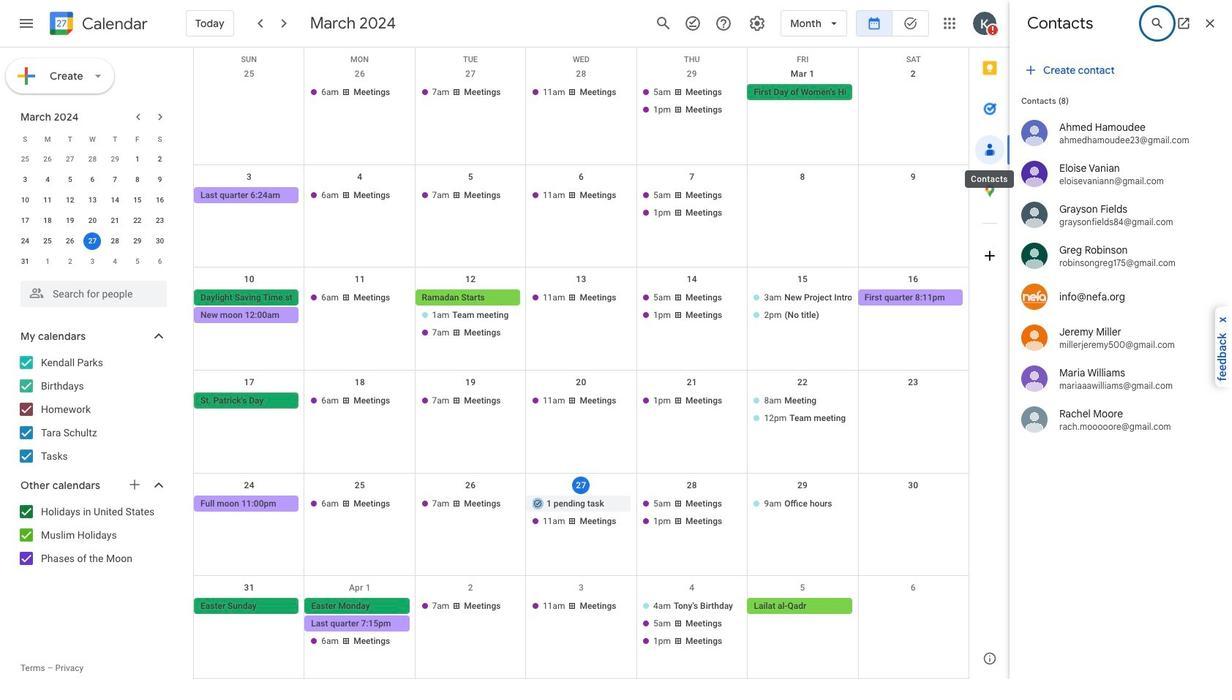 Task type: describe. For each thing, give the bounding box(es) containing it.
15 element
[[129, 192, 146, 209]]

19 element
[[61, 212, 79, 230]]

other calendars list
[[3, 501, 181, 571]]

4 element
[[39, 171, 56, 189]]

27, today element
[[84, 233, 101, 250]]

29 element
[[129, 233, 146, 250]]

add other calendars image
[[127, 478, 142, 492]]

main drawer image
[[18, 15, 35, 32]]

11 element
[[39, 192, 56, 209]]

1 element
[[129, 151, 146, 168]]

8 element
[[129, 171, 146, 189]]

7 element
[[106, 171, 124, 189]]

february 28 element
[[84, 151, 101, 168]]

5 element
[[61, 171, 79, 189]]

31 element
[[16, 253, 34, 271]]

april 6 element
[[151, 253, 169, 271]]

2 element
[[151, 151, 169, 168]]

10 element
[[16, 192, 34, 209]]

march 2024 grid
[[14, 129, 171, 272]]

23 element
[[151, 212, 169, 230]]

my calendars list
[[3, 351, 181, 468]]

9 element
[[151, 171, 169, 189]]

april 3 element
[[84, 253, 101, 271]]

22 element
[[129, 212, 146, 230]]

30 element
[[151, 233, 169, 250]]

february 26 element
[[39, 151, 56, 168]]



Task type: vqa. For each thing, say whether or not it's contained in the screenshot.
20 element
yes



Task type: locate. For each thing, give the bounding box(es) containing it.
cell
[[194, 84, 305, 119], [637, 84, 747, 119], [637, 187, 747, 222], [747, 187, 858, 222], [858, 187, 969, 222], [81, 231, 104, 252], [194, 290, 305, 343], [415, 290, 526, 343], [637, 290, 747, 343], [747, 290, 858, 343], [747, 393, 858, 428], [526, 496, 637, 531], [637, 496, 747, 531], [305, 599, 415, 652], [637, 599, 747, 652]]

tab list inside side panel section
[[970, 48, 1011, 639]]

april 4 element
[[106, 253, 124, 271]]

row group
[[14, 149, 171, 272]]

calendar element
[[47, 9, 148, 41]]

row
[[194, 48, 969, 64], [194, 62, 969, 165], [14, 129, 171, 149], [14, 149, 171, 170], [194, 165, 969, 268], [14, 170, 171, 190], [14, 190, 171, 211], [14, 211, 171, 231], [14, 231, 171, 252], [14, 252, 171, 272], [194, 268, 969, 371], [194, 371, 969, 474], [194, 474, 969, 577], [194, 577, 969, 680]]

april 5 element
[[129, 253, 146, 271]]

13 element
[[84, 192, 101, 209]]

26 element
[[61, 233, 79, 250]]

settings menu image
[[749, 15, 766, 32]]

25 element
[[39, 233, 56, 250]]

18 element
[[39, 212, 56, 230]]

side panel section
[[969, 48, 1011, 680]]

heading inside calendar element
[[79, 15, 148, 33]]

21 element
[[106, 212, 124, 230]]

february 25 element
[[16, 151, 34, 168]]

6 element
[[84, 171, 101, 189]]

cell inside march 2024 grid
[[81, 231, 104, 252]]

12 element
[[61, 192, 79, 209]]

None search field
[[0, 275, 181, 307]]

16 element
[[151, 192, 169, 209]]

april 2 element
[[61, 253, 79, 271]]

grid
[[193, 48, 969, 680]]

february 29 element
[[106, 151, 124, 168]]

Search for people text field
[[29, 281, 158, 307]]

heading
[[79, 15, 148, 33]]

17 element
[[16, 212, 34, 230]]

tab list
[[970, 48, 1011, 639]]

14 element
[[106, 192, 124, 209]]

24 element
[[16, 233, 34, 250]]

april 1 element
[[39, 253, 56, 271]]

february 27 element
[[61, 151, 79, 168]]

28 element
[[106, 233, 124, 250]]

20 element
[[84, 212, 101, 230]]

3 element
[[16, 171, 34, 189]]



